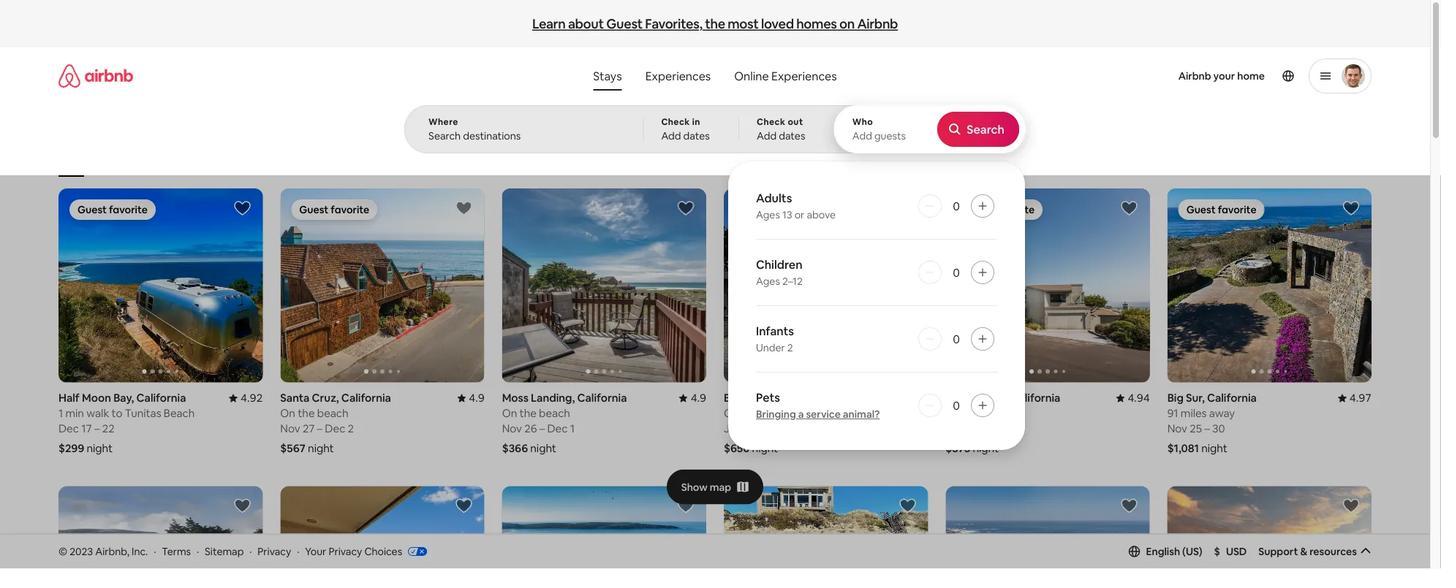 Task type: locate. For each thing, give the bounding box(es) containing it.
1 horizontal spatial beach
[[784, 407, 815, 421]]

children ages 2–12
[[756, 257, 803, 288]]

3 california from the left
[[341, 391, 391, 405]]

4 california from the left
[[577, 391, 627, 405]]

1 vertical spatial 1
[[570, 422, 575, 436]]

0 horizontal spatial nov
[[280, 422, 300, 436]]

– inside moss landing, california on the beach nov 26 – dec 1 $366 night
[[540, 422, 545, 436]]

2 add from the left
[[757, 129, 777, 143]]

0 horizontal spatial miles
[[961, 407, 987, 421]]

add inside check in add dates
[[661, 129, 681, 143]]

to
[[112, 407, 123, 421]]

0 horizontal spatial bodega
[[724, 391, 764, 405]]

airbnb right on
[[858, 15, 898, 32]]

1 horizontal spatial beach
[[539, 407, 570, 421]]

experiences inside button
[[646, 68, 711, 83]]

english (us)
[[1147, 545, 1203, 559]]

1 inside moss landing, california on the beach nov 26 – dec 1 $366 night
[[570, 422, 575, 436]]

bay, up bringing
[[766, 391, 787, 405]]

beach
[[317, 407, 349, 421], [539, 407, 570, 421]]

stays tab panel
[[404, 105, 1026, 451]]

treehouses
[[880, 155, 928, 166]]

who add guests
[[853, 116, 906, 143]]

dec inside moss landing, california on the beach nov 26 – dec 1 $366 night
[[547, 422, 568, 436]]

1 horizontal spatial privacy
[[329, 545, 362, 559]]

27
[[303, 422, 315, 436]]

0 horizontal spatial homes
[[797, 15, 837, 32]]

add to wishlist: dillon beach, california image down show
[[677, 498, 695, 515]]

night down 27
[[308, 442, 334, 456]]

2 nov from the left
[[502, 422, 522, 436]]

night inside santa cruz, california on the beach nov 27 – dec 2 $567 night
[[308, 442, 334, 456]]

1 miles from the left
[[961, 407, 987, 421]]

check out add dates
[[757, 116, 806, 143]]

the inside learn about guest favorites, the most loved homes on airbnb link
[[705, 15, 725, 32]]

away inside bodega bay, california 90 miles away
[[990, 407, 1016, 421]]

2 horizontal spatial on
[[724, 407, 739, 421]]

· left privacy link at the left bottom of the page
[[250, 545, 252, 559]]

0 vertical spatial 1
[[59, 407, 63, 421]]

bay, inside bodega bay, california 90 miles away
[[988, 391, 1009, 405]]

2 inside santa cruz, california on the beach nov 27 – dec 2 $567 night
[[348, 422, 354, 436]]

moss
[[502, 391, 529, 405]]

dec inside half moon bay, california 1 min walk to tunitas beach dec 17 – 22 $299 night
[[59, 422, 79, 436]]

night down the 30
[[1202, 442, 1228, 456]]

1 beach from the left
[[164, 407, 195, 421]]

bodega up 'wrights'
[[724, 391, 764, 405]]

2 away from the left
[[1210, 407, 1236, 421]]

experiences button
[[634, 61, 723, 91]]

– inside big sur, california 91 miles away nov 25 – 30 $1,081 night
[[1205, 422, 1210, 436]]

1 horizontal spatial dates
[[779, 129, 806, 143]]

the up 27
[[298, 407, 315, 421]]

$299
[[59, 442, 84, 456]]

1 vertical spatial airbnb
[[1179, 69, 1212, 83]]

night inside moss landing, california on the beach nov 26 – dec 1 $366 night
[[530, 442, 557, 456]]

sitemap
[[205, 545, 244, 559]]

30
[[1213, 422, 1225, 436]]

1 left min
[[59, 407, 63, 421]]

privacy left your
[[258, 545, 291, 559]]

0 vertical spatial ages
[[756, 208, 780, 222]]

4.97
[[1350, 391, 1372, 405]]

ages for children
[[756, 275, 780, 288]]

dates down in
[[684, 129, 710, 143]]

add to wishlist: bodega bay, california image
[[1121, 200, 1139, 217]]

· right inc. on the left bottom of the page
[[154, 545, 156, 559]]

beach
[[164, 407, 195, 421], [784, 407, 815, 421]]

2 horizontal spatial the
[[705, 15, 725, 32]]

1 dates from the left
[[684, 129, 710, 143]]

add for check out add dates
[[757, 129, 777, 143]]

2 bay, from the left
[[766, 391, 787, 405]]

dec right 27
[[325, 422, 345, 436]]

night
[[87, 442, 113, 456], [752, 442, 778, 456], [308, 442, 334, 456], [530, 442, 557, 456], [973, 442, 999, 456], [1202, 442, 1228, 456]]

bodega bay, california on wrights beach jan 5 – 10 $650 night
[[724, 391, 839, 456]]

airbnb inside profile element
[[1179, 69, 1212, 83]]

privacy right your
[[329, 545, 362, 559]]

beach inside half moon bay, california 1 min walk to tunitas beach dec 17 – 22 $299 night
[[164, 407, 195, 421]]

the for 26
[[520, 407, 537, 421]]

2 right under
[[788, 342, 793, 355]]

dates for check in add dates
[[684, 129, 710, 143]]

national parks
[[733, 155, 792, 166]]

0 horizontal spatial beach
[[317, 407, 349, 421]]

2 – from the left
[[753, 422, 758, 436]]

1 down landing,
[[570, 422, 575, 436]]

4.9 out of 5 average rating image
[[457, 391, 485, 405]]

2 add to wishlist: dillon beach, california image from the left
[[677, 498, 695, 515]]

bodega up 90
[[946, 391, 986, 405]]

· left your
[[297, 545, 299, 559]]

0 horizontal spatial dates
[[684, 129, 710, 143]]

1 california from the left
[[136, 391, 186, 405]]

© 2023 airbnb, inc. ·
[[59, 545, 156, 559]]

nov inside santa cruz, california on the beach nov 27 – dec 2 $567 night
[[280, 422, 300, 436]]

0 horizontal spatial 4.9
[[469, 391, 485, 405]]

1 check from the left
[[661, 116, 690, 128]]

dec inside santa cruz, california on the beach nov 27 – dec 2 $567 night
[[325, 422, 345, 436]]

nov down the '91'
[[1168, 422, 1188, 436]]

night down 22
[[87, 442, 113, 456]]

landing,
[[531, 391, 575, 405]]

add down who
[[853, 129, 872, 143]]

amazing
[[455, 155, 491, 166]]

airbnb left "your"
[[1179, 69, 1212, 83]]

night inside bodega bay, california on wrights beach jan 5 – 10 $650 night
[[752, 442, 778, 456]]

loved
[[761, 15, 794, 32]]

91
[[1168, 407, 1179, 421]]

add for check in add dates
[[661, 129, 681, 143]]

2 horizontal spatial dec
[[547, 422, 568, 436]]

bay, up $375 night
[[988, 391, 1009, 405]]

3 dec from the left
[[547, 422, 568, 436]]

dates down out at the right
[[779, 129, 806, 143]]

0 horizontal spatial bay,
[[113, 391, 134, 405]]

2 dec from the left
[[325, 422, 345, 436]]

0
[[953, 199, 960, 214], [953, 265, 960, 280], [953, 332, 960, 347], [953, 398, 960, 413]]

2 horizontal spatial bay,
[[988, 391, 1009, 405]]

1 horizontal spatial 1
[[570, 422, 575, 436]]

on down santa
[[280, 407, 295, 421]]

ages down children
[[756, 275, 780, 288]]

0 horizontal spatial experiences
[[646, 68, 711, 83]]

1 nov from the left
[[280, 422, 300, 436]]

0 horizontal spatial away
[[990, 407, 1016, 421]]

add to wishlist: dillon beach, california image up terms · sitemap · privacy ·
[[234, 498, 251, 515]]

– right 26
[[540, 422, 545, 436]]

on up jan
[[724, 407, 739, 421]]

a
[[798, 408, 804, 421]]

1 · from the left
[[154, 545, 156, 559]]

$375
[[946, 442, 971, 456]]

on inside bodega bay, california on wrights beach jan 5 – 10 $650 night
[[724, 407, 739, 421]]

bay, for bodega bay, california 90 miles away
[[988, 391, 1009, 405]]

3 on from the left
[[502, 407, 517, 421]]

2 ages from the top
[[756, 275, 780, 288]]

beach inside moss landing, california on the beach nov 26 – dec 1 $366 night
[[539, 407, 570, 421]]

miles inside bodega bay, california 90 miles away
[[961, 407, 987, 421]]

2 beach from the left
[[539, 407, 570, 421]]

1 horizontal spatial airbnb
[[1179, 69, 1212, 83]]

1 vertical spatial ages
[[756, 275, 780, 288]]

1 horizontal spatial bodega
[[946, 391, 986, 405]]

1 add from the left
[[661, 129, 681, 143]]

beach inside santa cruz, california on the beach nov 27 – dec 2 $567 night
[[317, 407, 349, 421]]

3 0 from the top
[[953, 332, 960, 347]]

the up 26
[[520, 407, 537, 421]]

1 bodega from the left
[[724, 391, 764, 405]]

your privacy choices link
[[305, 545, 427, 560]]

who
[[853, 116, 874, 128]]

1 bay, from the left
[[113, 391, 134, 405]]

or
[[795, 208, 805, 222]]

tiny
[[951, 155, 968, 166]]

dec for nov 27 – dec 2
[[325, 422, 345, 436]]

homes inside 'group'
[[970, 155, 998, 166]]

0 horizontal spatial airbnb
[[858, 15, 898, 32]]

night down 10
[[752, 442, 778, 456]]

5.0 out of 5 average rating image
[[901, 391, 928, 405]]

bodega
[[724, 391, 764, 405], [946, 391, 986, 405]]

– for big sur, california
[[1205, 422, 1210, 436]]

bay, for bodega bay, california on wrights beach jan 5 – 10 $650 night
[[766, 391, 787, 405]]

out
[[788, 116, 804, 128]]

1 horizontal spatial on
[[502, 407, 517, 421]]

on for moss
[[502, 407, 517, 421]]

– right 27
[[317, 422, 323, 436]]

choices
[[365, 545, 402, 559]]

nov
[[280, 422, 300, 436], [502, 422, 522, 436], [1168, 422, 1188, 436]]

bay,
[[113, 391, 134, 405], [766, 391, 787, 405], [988, 391, 1009, 405]]

0 horizontal spatial 2
[[348, 422, 354, 436]]

experiences up out at the right
[[772, 68, 837, 83]]

1 horizontal spatial the
[[520, 407, 537, 421]]

– inside santa cruz, california on the beach nov 27 – dec 2 $567 night
[[317, 422, 323, 436]]

nov inside moss landing, california on the beach nov 26 – dec 1 $366 night
[[502, 422, 522, 436]]

amazing views
[[455, 155, 517, 166]]

2 dates from the left
[[779, 129, 806, 143]]

california inside santa cruz, california on the beach nov 27 – dec 2 $567 night
[[341, 391, 391, 405]]

– inside bodega bay, california on wrights beach jan 5 – 10 $650 night
[[753, 422, 758, 436]]

on inside moss landing, california on the beach nov 26 – dec 1 $366 night
[[502, 407, 517, 421]]

4.94
[[1128, 391, 1150, 405]]

group
[[59, 120, 1121, 177], [59, 189, 263, 383], [280, 189, 485, 383], [502, 189, 707, 383], [724, 189, 928, 383], [946, 189, 1150, 383], [1168, 189, 1372, 383], [59, 487, 263, 570], [280, 487, 485, 570], [502, 487, 707, 570], [724, 487, 928, 570], [946, 487, 1150, 570], [1168, 487, 1372, 570]]

add up national parks
[[757, 129, 777, 143]]

2 right 27
[[348, 422, 354, 436]]

1 0 from the top
[[953, 199, 960, 214]]

1 horizontal spatial check
[[757, 116, 786, 128]]

dates inside check in add dates
[[684, 129, 710, 143]]

miles for big
[[1181, 407, 1207, 421]]

2 bodega from the left
[[946, 391, 986, 405]]

the left most
[[705, 15, 725, 32]]

nov inside big sur, california 91 miles away nov 25 – 30 $1,081 night
[[1168, 422, 1188, 436]]

1 horizontal spatial add
[[757, 129, 777, 143]]

none search field containing stays
[[404, 47, 1026, 451]]

nov left 27
[[280, 422, 300, 436]]

2
[[788, 342, 793, 355], [348, 422, 354, 436]]

0 horizontal spatial dec
[[59, 422, 79, 436]]

3 nov from the left
[[1168, 422, 1188, 436]]

check inside check in add dates
[[661, 116, 690, 128]]

check inside check out add dates
[[757, 116, 786, 128]]

show map button
[[667, 470, 764, 505]]

nov left 26
[[502, 422, 522, 436]]

1 vertical spatial 2
[[348, 422, 354, 436]]

away up $375 night
[[990, 407, 1016, 421]]

homes
[[797, 15, 837, 32], [970, 155, 998, 166]]

0 horizontal spatial add to wishlist: dillon beach, california image
[[234, 498, 251, 515]]

beach down cruz,
[[317, 407, 349, 421]]

1 dec from the left
[[59, 422, 79, 436]]

bodega inside bodega bay, california on wrights beach jan 5 – 10 $650 night
[[724, 391, 764, 405]]

privacy link
[[258, 545, 291, 559]]

– for bodega bay, california
[[753, 422, 758, 436]]

1 horizontal spatial 4.9
[[691, 391, 707, 405]]

tunitas
[[125, 407, 161, 421]]

check for check out add dates
[[757, 116, 786, 128]]

check
[[661, 116, 690, 128], [757, 116, 786, 128]]

dec right 26
[[547, 422, 568, 436]]

bay, up to
[[113, 391, 134, 405]]

1 horizontal spatial experiences
[[772, 68, 837, 83]]

check in add dates
[[661, 116, 710, 143]]

4.92 out of 5 average rating image
[[229, 391, 263, 405]]

1 horizontal spatial away
[[1210, 407, 1236, 421]]

6 california from the left
[[1208, 391, 1257, 405]]

nov for nov 26 – dec 1
[[502, 422, 522, 436]]

away inside big sur, california 91 miles away nov 25 – 30 $1,081 night
[[1210, 407, 1236, 421]]

1 horizontal spatial homes
[[970, 155, 998, 166]]

1 horizontal spatial bay,
[[766, 391, 787, 405]]

bodega inside bodega bay, california 90 miles away
[[946, 391, 986, 405]]

– right 25
[[1205, 422, 1210, 436]]

1 horizontal spatial dec
[[325, 422, 345, 436]]

3 add from the left
[[853, 129, 872, 143]]

1 4.9 from the left
[[469, 391, 485, 405]]

0 horizontal spatial check
[[661, 116, 690, 128]]

ages inside adults ages 13 or above
[[756, 208, 780, 222]]

0 vertical spatial 2
[[788, 342, 793, 355]]

· right terms
[[197, 545, 199, 559]]

0 horizontal spatial add
[[661, 129, 681, 143]]

0 horizontal spatial on
[[280, 407, 295, 421]]

on inside santa cruz, california on the beach nov 27 – dec 2 $567 night
[[280, 407, 295, 421]]

add inside who add guests
[[853, 129, 872, 143]]

guests
[[875, 129, 906, 143]]

1 beach from the left
[[317, 407, 349, 421]]

1 away from the left
[[990, 407, 1016, 421]]

miles right 90
[[961, 407, 987, 421]]

6 night from the left
[[1202, 442, 1228, 456]]

$
[[1215, 545, 1221, 559]]

1 horizontal spatial add to wishlist: dillon beach, california image
[[677, 498, 695, 515]]

4.9
[[469, 391, 485, 405], [691, 391, 707, 405]]

5 night from the left
[[973, 442, 999, 456]]

away up the 30
[[1210, 407, 1236, 421]]

5 – from the left
[[1205, 422, 1210, 436]]

4 0 from the top
[[953, 398, 960, 413]]

1
[[59, 407, 63, 421], [570, 422, 575, 436]]

1 ages from the top
[[756, 208, 780, 222]]

your
[[305, 545, 326, 559]]

0 vertical spatial homes
[[797, 15, 837, 32]]

4 night from the left
[[530, 442, 557, 456]]

california inside moss landing, california on the beach nov 26 – dec 1 $366 night
[[577, 391, 627, 405]]

1 horizontal spatial miles
[[1181, 407, 1207, 421]]

guest
[[607, 15, 643, 32]]

beach down landing,
[[539, 407, 570, 421]]

ages inside children ages 2–12
[[756, 275, 780, 288]]

airbnb,
[[95, 545, 129, 559]]

bodega bay, california 90 miles away
[[946, 391, 1061, 421]]

– for moss landing, california
[[540, 422, 545, 436]]

big
[[1168, 391, 1184, 405]]

dec down min
[[59, 422, 79, 436]]

bringing a service animal? button
[[756, 408, 880, 421]]

1 add to wishlist: dillon beach, california image from the left
[[234, 498, 251, 515]]

homes left on
[[797, 15, 837, 32]]

california inside bodega bay, california 90 miles away
[[1011, 391, 1061, 405]]

2 california from the left
[[789, 391, 839, 405]]

add inside check out add dates
[[757, 129, 777, 143]]

bringing
[[756, 408, 796, 421]]

the inside moss landing, california on the beach nov 26 – dec 1 $366 night
[[520, 407, 537, 421]]

– for santa cruz, california
[[317, 422, 323, 436]]

on
[[840, 15, 855, 32]]

animal?
[[843, 408, 880, 421]]

the inside santa cruz, california on the beach nov 27 – dec 2 $567 night
[[298, 407, 315, 421]]

3 – from the left
[[317, 422, 323, 436]]

1 vertical spatial homes
[[970, 155, 998, 166]]

– right "17"
[[94, 422, 100, 436]]

1 night from the left
[[87, 442, 113, 456]]

dates inside check out add dates
[[779, 129, 806, 143]]

0 horizontal spatial 1
[[59, 407, 63, 421]]

3 bay, from the left
[[988, 391, 1009, 405]]

2 horizontal spatial nov
[[1168, 422, 1188, 436]]

miles inside big sur, california 91 miles away nov 25 – 30 $1,081 night
[[1181, 407, 1207, 421]]

bay, inside bodega bay, california on wrights beach jan 5 – 10 $650 night
[[766, 391, 787, 405]]

add to wishlist: dillon beach, california image
[[234, 498, 251, 515], [677, 498, 695, 515]]

1 experiences from the left
[[646, 68, 711, 83]]

2 night from the left
[[752, 442, 778, 456]]

add down experiences button
[[661, 129, 681, 143]]

2 horizontal spatial add
[[853, 129, 872, 143]]

2 miles from the left
[[1181, 407, 1207, 421]]

add
[[661, 129, 681, 143], [757, 129, 777, 143], [853, 129, 872, 143]]

ages down adults
[[756, 208, 780, 222]]

homes right the tiny on the right
[[970, 155, 998, 166]]

1 on from the left
[[724, 407, 739, 421]]

california inside big sur, california 91 miles away nov 25 – 30 $1,081 night
[[1208, 391, 1257, 405]]

under
[[756, 342, 785, 355]]

night down 26
[[530, 442, 557, 456]]

0 horizontal spatial beach
[[164, 407, 195, 421]]

4 – from the left
[[540, 422, 545, 436]]

1 horizontal spatial nov
[[502, 422, 522, 436]]

beach for landing,
[[539, 407, 570, 421]]

0 horizontal spatial privacy
[[258, 545, 291, 559]]

check left out at the right
[[757, 116, 786, 128]]

nov for nov 25 – 30
[[1168, 422, 1188, 436]]

check left in
[[661, 116, 690, 128]]

3 night from the left
[[308, 442, 334, 456]]

beach inside bodega bay, california on wrights beach jan 5 – 10 $650 night
[[784, 407, 815, 421]]

dec
[[59, 422, 79, 436], [325, 422, 345, 436], [547, 422, 568, 436]]

on
[[724, 407, 739, 421], [280, 407, 295, 421], [502, 407, 517, 421]]

2 beach from the left
[[784, 407, 815, 421]]

big sur, california 91 miles away nov 25 – 30 $1,081 night
[[1168, 391, 1257, 456]]

california inside bodega bay, california on wrights beach jan 5 – 10 $650 night
[[789, 391, 839, 405]]

2 privacy from the left
[[329, 545, 362, 559]]

None search field
[[404, 47, 1026, 451]]

(us)
[[1183, 545, 1203, 559]]

min
[[65, 407, 84, 421]]

0 horizontal spatial the
[[298, 407, 315, 421]]

on down moss
[[502, 407, 517, 421]]

2 4.9 from the left
[[691, 391, 707, 405]]

experiences
[[646, 68, 711, 83], [772, 68, 837, 83]]

– right 5
[[753, 422, 758, 436]]

1 – from the left
[[94, 422, 100, 436]]

5 california from the left
[[1011, 391, 1061, 405]]

2 check from the left
[[757, 116, 786, 128]]

night right $375
[[973, 442, 999, 456]]

the for homes
[[705, 15, 725, 32]]

california for bodega bay, california on wrights beach jan 5 – 10 $650 night
[[789, 391, 839, 405]]

experiences up in
[[646, 68, 711, 83]]

1 horizontal spatial 2
[[788, 342, 793, 355]]

2 on from the left
[[280, 407, 295, 421]]

night inside half moon bay, california 1 min walk to tunitas beach dec 17 – 22 $299 night
[[87, 442, 113, 456]]

miles for bodega
[[961, 407, 987, 421]]

$650
[[724, 442, 750, 456]]

2 0 from the top
[[953, 265, 960, 280]]

miles down the 'sur,'
[[1181, 407, 1207, 421]]



Task type: vqa. For each thing, say whether or not it's contained in the screenshot.


Task type: describe. For each thing, give the bounding box(es) containing it.
california inside half moon bay, california 1 min walk to tunitas beach dec 17 – 22 $299 night
[[136, 391, 186, 405]]

on for bodega
[[724, 407, 739, 421]]

4.92
[[241, 391, 263, 405]]

4.94 out of 5 average rating image
[[1116, 391, 1150, 405]]

map
[[710, 481, 732, 494]]

4.9 for moss landing, california on the beach nov 26 – dec 1 $366 night
[[691, 391, 707, 405]]

10
[[761, 422, 772, 436]]

your
[[1214, 69, 1236, 83]]

jan
[[724, 422, 742, 436]]

favorites,
[[645, 15, 703, 32]]

0 for pets
[[953, 398, 960, 413]]

2–12
[[783, 275, 803, 288]]

4.97 out of 5 average rating image
[[1338, 391, 1372, 405]]

adults ages 13 or above
[[756, 191, 836, 222]]

2 experiences from the left
[[772, 68, 837, 83]]

0 for infants
[[953, 332, 960, 347]]

4 · from the left
[[297, 545, 299, 559]]

above
[[807, 208, 836, 222]]

25
[[1190, 422, 1202, 436]]

terms
[[162, 545, 191, 559]]

most
[[728, 15, 759, 32]]

add to wishlist: big sur, california image
[[1343, 200, 1360, 217]]

dates for check out add dates
[[779, 129, 806, 143]]

moss landing, california on the beach nov 26 – dec 1 $366 night
[[502, 391, 627, 456]]

$ usd
[[1215, 545, 1247, 559]]

infants
[[756, 324, 794, 339]]

california for big sur, california 91 miles away nov 25 – 30 $1,081 night
[[1208, 391, 1257, 405]]

5.0
[[913, 391, 928, 405]]

online experiences link
[[723, 61, 849, 91]]

airbnb your home link
[[1170, 61, 1274, 91]]

adults
[[756, 191, 792, 206]]

sitemap link
[[205, 545, 244, 559]]

castles
[[1027, 155, 1057, 166]]

trending
[[818, 155, 854, 166]]

1 privacy from the left
[[258, 545, 291, 559]]

walk
[[86, 407, 109, 421]]

support
[[1259, 545, 1299, 559]]

national
[[733, 155, 767, 166]]

beach for cruz,
[[317, 407, 349, 421]]

2 · from the left
[[197, 545, 199, 559]]

about
[[568, 15, 604, 32]]

3 · from the left
[[250, 545, 252, 559]]

on for santa
[[280, 407, 295, 421]]

4.9 for santa cruz, california on the beach nov 27 – dec 2 $567 night
[[469, 391, 485, 405]]

Where field
[[429, 129, 620, 143]]

parks
[[769, 155, 792, 166]]

santa cruz, california on the beach nov 27 – dec 2 $567 night
[[280, 391, 391, 456]]

tiny homes
[[951, 155, 998, 166]]

in
[[692, 116, 701, 128]]

&
[[1301, 545, 1308, 559]]

5
[[744, 422, 751, 436]]

inc.
[[132, 545, 148, 559]]

4.9 out of 5 average rating image
[[679, 391, 707, 405]]

90
[[946, 407, 959, 421]]

2 inside infants under 2
[[788, 342, 793, 355]]

infants under 2
[[756, 324, 794, 355]]

– inside half moon bay, california 1 min walk to tunitas beach dec 17 – 22 $299 night
[[94, 422, 100, 436]]

bodega for miles
[[946, 391, 986, 405]]

show
[[682, 481, 708, 494]]

service
[[806, 408, 841, 421]]

home
[[1238, 69, 1265, 83]]

dec for nov 26 – dec 1
[[547, 422, 568, 436]]

add to wishlist: aptos, california image
[[455, 498, 473, 515]]

support & resources
[[1259, 545, 1357, 559]]

nov for nov 27 – dec 2
[[280, 422, 300, 436]]

resources
[[1310, 545, 1357, 559]]

learn about guest favorites, the most loved homes on airbnb
[[532, 15, 898, 32]]

1 inside half moon bay, california 1 min walk to tunitas beach dec 17 – 22 $299 night
[[59, 407, 63, 421]]

17
[[81, 422, 92, 436]]

california for santa cruz, california on the beach nov 27 – dec 2 $567 night
[[341, 391, 391, 405]]

26
[[525, 422, 537, 436]]

add to wishlist: moss landing, california image
[[677, 200, 695, 217]]

bay, inside half moon bay, california 1 min walk to tunitas beach dec 17 – 22 $299 night
[[113, 391, 134, 405]]

©
[[59, 545, 67, 559]]

cabins
[[397, 155, 425, 166]]

half moon bay, california 1 min walk to tunitas beach dec 17 – 22 $299 night
[[59, 391, 195, 456]]

support & resources button
[[1259, 545, 1372, 559]]

california for bodega bay, california 90 miles away
[[1011, 391, 1061, 405]]

add to wishlist: carmel-by-the-sea, california image
[[1343, 498, 1360, 515]]

cruz,
[[312, 391, 339, 405]]

english
[[1147, 545, 1181, 559]]

0 vertical spatial airbnb
[[858, 15, 898, 32]]

22
[[102, 422, 115, 436]]

0 for adults
[[953, 199, 960, 214]]

check for check in add dates
[[661, 116, 690, 128]]

california for moss landing, california on the beach nov 26 – dec 1 $366 night
[[577, 391, 627, 405]]

group containing amazing views
[[59, 120, 1121, 177]]

13
[[783, 208, 793, 222]]

terms · sitemap · privacy ·
[[162, 545, 299, 559]]

where
[[429, 116, 458, 128]]

terms link
[[162, 545, 191, 559]]

the for 27
[[298, 407, 315, 421]]

wrights
[[742, 407, 781, 421]]

children
[[756, 257, 803, 272]]

learn about guest favorites, the most loved homes on airbnb link
[[527, 9, 904, 38]]

0 for children
[[953, 265, 960, 280]]

add to wishlist: santa cruz, california image
[[455, 200, 473, 217]]

learn
[[532, 15, 566, 32]]

views
[[493, 155, 517, 166]]

english (us) button
[[1129, 545, 1203, 559]]

moon
[[82, 391, 111, 405]]

profile element
[[862, 47, 1372, 105]]

add to wishlist: carmel-by-the-sea, california image
[[1121, 498, 1139, 515]]

online
[[735, 68, 769, 83]]

privacy inside your privacy choices link
[[329, 545, 362, 559]]

ages for adults
[[756, 208, 780, 222]]

show map
[[682, 481, 732, 494]]

night inside big sur, california 91 miles away nov 25 – 30 $1,081 night
[[1202, 442, 1228, 456]]

add to wishlist: watsonville, california image
[[899, 498, 917, 515]]

bodega for wrights
[[724, 391, 764, 405]]

stays
[[593, 68, 622, 83]]

$375 night
[[946, 442, 999, 456]]

away for 91 miles away
[[1210, 407, 1236, 421]]

what can we help you find? tab list
[[582, 61, 723, 91]]

half
[[59, 391, 80, 405]]

add to wishlist: half moon bay, california image
[[234, 200, 251, 217]]

away for 90 miles away
[[990, 407, 1016, 421]]

stays button
[[582, 61, 634, 91]]

2023
[[70, 545, 93, 559]]



